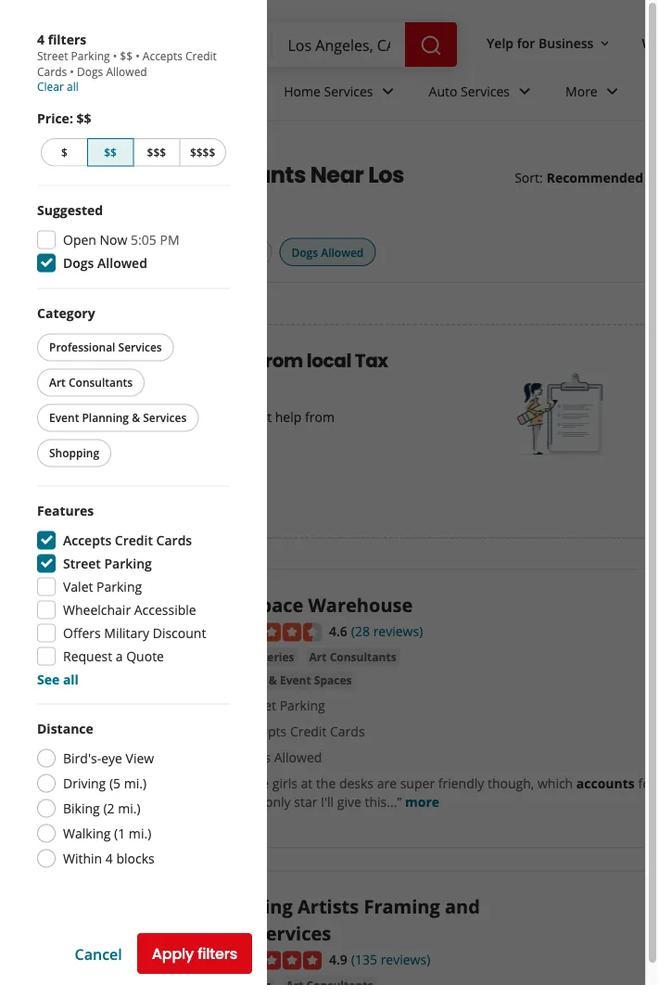 Task type: locate. For each thing, give the bounding box(es) containing it.
(1
[[114, 825, 125, 842]]

0 horizontal spatial 4
[[37, 30, 45, 48]]

2 horizontal spatial credit
[[290, 723, 327, 740]]

• dogs allowed
[[67, 64, 147, 79]]

more link
[[551, 67, 639, 121]]

all
[[97, 244, 111, 260]]

2 vertical spatial 4
[[106, 850, 113, 868]]

from right help
[[305, 408, 335, 425]]

0 horizontal spatial &
[[132, 410, 140, 425]]

& inside the art consultants venues & event spaces
[[269, 673, 277, 688]]

cancel button
[[75, 944, 122, 964]]

for right accounts
[[639, 775, 656, 792]]

discount
[[153, 624, 206, 642]]

filters group
[[37, 238, 380, 267]]

4 for 4 filters
[[37, 30, 45, 48]]

24 chevron down v2 image for more
[[602, 80, 624, 102]]

allowed up at
[[274, 749, 322, 766]]

(28 reviews) link
[[352, 621, 423, 641]]

& down 'galleries'
[[269, 673, 277, 688]]

shopping
[[91, 144, 142, 159], [49, 445, 99, 461]]

artspace warehouse image
[[60, 592, 199, 731]]

valet parking
[[63, 578, 142, 596]]

dogs up "the
[[240, 749, 271, 766]]

street down 'venues'
[[240, 697, 276, 714]]

professionals
[[69, 374, 192, 400]]

price
[[112, 348, 159, 374]]

services up professionals
[[118, 340, 162, 355]]

1 horizontal spatial &
[[269, 673, 277, 688]]

$$$ button
[[134, 138, 179, 167]]

all right clear in the left top of the page
[[67, 78, 79, 94]]

street parking down venues & event spaces link
[[240, 697, 325, 714]]

dogs allowed down now
[[63, 254, 147, 272]]

accepts credit cards
[[37, 48, 217, 79], [63, 532, 192, 549]]

1 horizontal spatial accepts
[[143, 48, 183, 64]]

and left get in the top of the page
[[226, 408, 250, 425]]

shopping button
[[37, 439, 111, 467]]

0 vertical spatial for
[[517, 34, 536, 52]]

cards down started in the left of the page
[[156, 532, 192, 549]]

for left business
[[517, 34, 536, 52]]

planning
[[82, 410, 129, 425]]

0 horizontal spatial credit
[[115, 532, 153, 549]]

businesses.
[[137, 426, 207, 444]]

0 vertical spatial street
[[37, 48, 68, 64]]

all right see
[[63, 671, 79, 688]]

yelp up auto services link
[[487, 34, 514, 52]]

services up businesses.
[[143, 410, 187, 425]]

parking up wheelchair accessible
[[97, 578, 142, 596]]

2 vertical spatial mi.)
[[129, 825, 152, 842]]

business categories element
[[141, 67, 660, 121]]

1 vertical spatial and
[[445, 894, 480, 920]]

allowed inside button
[[321, 244, 364, 260]]

0 horizontal spatial accepts
[[63, 532, 112, 549]]

24 chevron down v2 image inside home services link
[[377, 80, 399, 102]]

$ button
[[41, 138, 87, 167]]

3 24 chevron down v2 image from the left
[[602, 80, 624, 102]]

consultants
[[69, 375, 133, 390], [330, 649, 397, 665]]

4 inside 4 all
[[84, 245, 89, 258]]

though,
[[488, 775, 535, 792]]

1 vertical spatial group
[[37, 502, 230, 689]]

2 group from the top
[[37, 502, 230, 689]]

0 vertical spatial cards
[[37, 64, 67, 79]]

shopping link
[[91, 144, 142, 159]]

only
[[265, 793, 291, 811]]

and right framing
[[445, 894, 480, 920]]

0 vertical spatial filters
[[48, 30, 87, 48]]

group containing features
[[37, 502, 230, 689]]

accepts credit cards down get started
[[63, 532, 192, 549]]

1 vertical spatial for
[[639, 775, 656, 792]]

1 vertical spatial shopping
[[49, 445, 99, 461]]

category group
[[33, 304, 230, 471]]

1 vertical spatial street parking
[[240, 697, 325, 714]]

1 vertical spatial credit
[[115, 532, 153, 549]]

1 24 chevron down v2 image from the left
[[377, 80, 399, 102]]

allowed inside accepts credit cards dogs allowed
[[274, 749, 322, 766]]

reviews) for artists
[[381, 951, 431, 969]]

professional
[[49, 340, 115, 355]]

1 horizontal spatial event
[[280, 673, 311, 688]]

event left us
[[49, 410, 79, 425]]

1 horizontal spatial 24 chevron down v2 image
[[514, 80, 536, 102]]

option group
[[37, 720, 230, 871]]

1 vertical spatial cards
[[156, 532, 192, 549]]

24 chevron down v2 image
[[377, 80, 399, 102], [514, 80, 536, 102], [602, 80, 624, 102]]

0 vertical spatial reviews)
[[374, 622, 423, 640]]

parking down 4 filters
[[71, 48, 110, 64]]

wheelchair
[[63, 601, 131, 619]]

apply filters
[[152, 944, 238, 965]]

24 chevron down v2 image inside auto services link
[[514, 80, 536, 102]]

16 chevron right v2 image
[[150, 145, 164, 159]]

art down professional
[[49, 375, 66, 390]]

allowed down the open now 5:05 pm
[[97, 254, 147, 272]]

0 horizontal spatial •
[[70, 64, 74, 79]]

0 vertical spatial and
[[226, 408, 250, 425]]

$$$
[[147, 145, 166, 160]]

consultants for art consultants
[[69, 375, 133, 390]]

from
[[259, 348, 303, 374], [305, 408, 335, 425]]

0 vertical spatial consultants
[[69, 375, 133, 390]]

top 10 best accountants near los angeles, california
[[37, 159, 405, 220]]

0 horizontal spatial event
[[49, 410, 79, 425]]

home services link
[[269, 67, 414, 121]]

price: $$ group
[[37, 109, 230, 170]]

reviews) for warehouse
[[374, 622, 423, 640]]

2 horizontal spatial 24 chevron down v2 image
[[602, 80, 624, 102]]

street down 4 filters
[[37, 48, 68, 64]]

1 horizontal spatial art consultants button
[[306, 648, 400, 667]]

street parking up valet parking
[[63, 555, 152, 572]]

0 horizontal spatial and
[[226, 408, 250, 425]]

2 horizontal spatial $$
[[120, 48, 133, 64]]

free price estimates from local tax professionals image
[[517, 369, 610, 462]]

1 vertical spatial accepts credit cards
[[63, 532, 192, 549]]

1 vertical spatial filters
[[198, 944, 238, 965]]

this..."
[[365, 793, 402, 811]]

reviews) right (135
[[381, 951, 431, 969]]

mi.)
[[124, 775, 147, 792], [118, 800, 141, 817], [129, 825, 152, 842]]

1 vertical spatial yelp
[[37, 144, 61, 159]]

1 vertical spatial all
[[63, 671, 79, 688]]

1 vertical spatial from
[[305, 408, 335, 425]]

4 filters
[[37, 30, 87, 48]]

1 vertical spatial event
[[280, 673, 311, 688]]

24 chevron down v2 image left auto
[[377, 80, 399, 102]]

& left your
[[132, 410, 140, 425]]

i'll
[[321, 793, 334, 811]]

yelp left $
[[37, 144, 61, 159]]

striving artists framing and art services image
[[60, 894, 199, 985]]

dogs inside dogs allowed button
[[292, 244, 318, 260]]

0 horizontal spatial for
[[517, 34, 536, 52]]

art consultants button down the (28
[[306, 648, 400, 667]]

0 vertical spatial art consultants button
[[37, 369, 145, 397]]

0 vertical spatial the
[[316, 775, 336, 792]]

event inside the art consultants venues & event spaces
[[280, 673, 311, 688]]

art for art consultants venues & event spaces
[[310, 649, 327, 665]]

1 vertical spatial the
[[242, 793, 262, 811]]

art inside art consultants button
[[49, 375, 66, 390]]

mi.) right (1
[[129, 825, 152, 842]]

a
[[116, 648, 123, 665]]

art inside the art consultants venues & event spaces
[[310, 649, 327, 665]]

24 chevron down v2 image down yelp for business
[[514, 80, 536, 102]]

art up spaces
[[310, 649, 327, 665]]

event down 'galleries'
[[280, 673, 311, 688]]

angeles,
[[37, 189, 134, 220]]

category
[[37, 304, 95, 322]]

2 vertical spatial $$
[[104, 145, 117, 160]]

girls
[[273, 775, 298, 792]]

dogs allowed down near
[[292, 244, 364, 260]]

0 horizontal spatial cards
[[37, 64, 67, 79]]

1 horizontal spatial •
[[113, 48, 117, 64]]

art inside striving artists framing and art services
[[222, 920, 251, 946]]

art galleries link
[[222, 648, 298, 667]]

street parking
[[63, 555, 152, 572], [240, 697, 325, 714]]

accepts credit cards down 4 filters
[[37, 48, 217, 79]]

all
[[67, 78, 79, 94], [63, 671, 79, 688]]

parking up valet parking
[[104, 555, 152, 572]]

desks
[[340, 775, 374, 792]]

accepts inside accepts credit cards dogs allowed
[[240, 723, 287, 740]]

estimates
[[162, 348, 255, 374]]

0 vertical spatial event
[[49, 410, 79, 425]]

mi.) right (5
[[124, 775, 147, 792]]

0 horizontal spatial consultants
[[69, 375, 133, 390]]

consultants inside the art consultants venues & event spaces
[[330, 649, 397, 665]]

0 horizontal spatial yelp
[[37, 144, 61, 159]]

1 vertical spatial accepts
[[63, 532, 112, 549]]

0 vertical spatial group
[[37, 201, 230, 273]]

clear all
[[37, 78, 79, 94]]

0 vertical spatial shopping
[[91, 144, 142, 159]]

super
[[401, 775, 435, 792]]

wheelchair accessible
[[63, 601, 196, 619]]

accountants link
[[172, 144, 242, 159]]

2 horizontal spatial accepts
[[240, 723, 287, 740]]

mi.) for walking (1 mi.)
[[129, 825, 152, 842]]

auto services link
[[414, 67, 551, 121]]

request
[[63, 648, 112, 665]]

art consultants venues & event spaces
[[225, 649, 397, 688]]

street up valet
[[63, 555, 101, 572]]

0 vertical spatial 4
[[37, 30, 45, 48]]

4 left all
[[84, 245, 89, 258]]

0 horizontal spatial street parking
[[63, 555, 152, 572]]

services up 4.9 star rating image
[[256, 920, 331, 946]]

0 vertical spatial &
[[132, 410, 140, 425]]

1 group from the top
[[37, 201, 230, 273]]

0 horizontal spatial filters
[[48, 30, 87, 48]]

striving
[[222, 894, 293, 920]]

accepts down features
[[63, 532, 112, 549]]

1 vertical spatial art consultants button
[[306, 648, 400, 667]]

1 vertical spatial 4
[[84, 245, 89, 258]]

street
[[37, 48, 68, 64], [63, 555, 101, 572], [240, 697, 276, 714]]

0 horizontal spatial 24 chevron down v2 image
[[377, 80, 399, 102]]

reviews) right the (28
[[374, 622, 423, 640]]

now
[[100, 231, 128, 249]]

dogs inside accepts credit cards dogs allowed
[[240, 749, 271, 766]]

2 vertical spatial cards
[[330, 723, 365, 740]]

eye
[[101, 750, 122, 767]]

$$$$
[[190, 145, 216, 160]]

yelp inside yelp for business button
[[487, 34, 514, 52]]

the up i'll
[[316, 775, 336, 792]]

1 horizontal spatial yelp
[[487, 34, 514, 52]]

2 vertical spatial credit
[[290, 723, 327, 740]]

which
[[538, 775, 574, 792]]

0 vertical spatial yelp
[[487, 34, 514, 52]]

0 horizontal spatial from
[[259, 348, 303, 374]]

the down "the
[[242, 793, 262, 811]]

(5
[[109, 775, 121, 792]]

accepts up price: $$ group
[[143, 48, 183, 64]]

1 horizontal spatial and
[[445, 894, 480, 920]]

cards down 4 filters
[[37, 64, 67, 79]]

group
[[37, 201, 230, 273], [37, 502, 230, 689]]

art consultants button
[[37, 369, 145, 397], [306, 648, 400, 667]]

1 horizontal spatial cards
[[156, 532, 192, 549]]

1 horizontal spatial 4
[[84, 245, 89, 258]]

None search field
[[141, 22, 461, 67]]

1 vertical spatial &
[[269, 673, 277, 688]]

$
[[61, 145, 68, 160]]

art down striving on the bottom of page
[[222, 920, 251, 946]]

dogs allowed inside button
[[292, 244, 364, 260]]

dogs allowed
[[292, 244, 364, 260], [63, 254, 147, 272]]

street parking inside group
[[63, 555, 152, 572]]

1 vertical spatial street
[[63, 555, 101, 572]]

1 horizontal spatial filters
[[198, 944, 238, 965]]

art inside art galleries button
[[225, 649, 243, 665]]

and inside free price estimates from local tax professionals tell us about your project and get help from sponsored businesses.
[[226, 408, 250, 425]]

cards up desks on the right bottom of page
[[330, 723, 365, 740]]

filters up street parking • $$ • in the top left of the page
[[48, 30, 87, 48]]

0 horizontal spatial the
[[242, 793, 262, 811]]

dogs right clear in the left top of the page
[[77, 64, 103, 79]]

1 horizontal spatial $$
[[104, 145, 117, 160]]

0 horizontal spatial dogs allowed
[[63, 254, 147, 272]]

16 checkmark v2 image
[[222, 698, 237, 713]]

2 vertical spatial accepts
[[240, 723, 287, 740]]

art up 'venues'
[[225, 649, 243, 665]]

consultants down the (28
[[330, 649, 397, 665]]

blocks
[[116, 850, 155, 868]]

16 filter v2 image
[[53, 246, 68, 261]]

dogs down near
[[292, 244, 318, 260]]

allowed down near
[[321, 244, 364, 260]]

0 vertical spatial mi.)
[[124, 775, 147, 792]]

price:
[[37, 109, 73, 127]]

search image
[[420, 34, 443, 57]]

local
[[307, 348, 352, 374]]

distance
[[37, 720, 94, 738]]

1 horizontal spatial credit
[[186, 48, 217, 64]]

started
[[113, 484, 165, 505]]

mi.) right the (2
[[118, 800, 141, 817]]

2 horizontal spatial cards
[[330, 723, 365, 740]]

4
[[37, 30, 45, 48], [84, 245, 89, 258], [106, 850, 113, 868]]

filters right apply
[[198, 944, 238, 965]]

(28 reviews)
[[352, 622, 423, 640]]

friendly
[[439, 775, 485, 792]]

consultants down free in the left top of the page
[[69, 375, 133, 390]]

24 chevron down v2 image inside more link
[[602, 80, 624, 102]]

2 horizontal spatial •
[[136, 48, 140, 64]]

consultants inside button
[[69, 375, 133, 390]]

4 down 'walking (1 mi.)'
[[106, 850, 113, 868]]

16 chevron down v2 image
[[598, 36, 613, 51]]

art consultants button up us
[[37, 369, 145, 397]]

from left local
[[259, 348, 303, 374]]

dogs inside group
[[63, 254, 94, 272]]

accountants inside top 10 best accountants near los angeles, california
[[162, 159, 306, 190]]

art for art consultants
[[49, 375, 66, 390]]

1 vertical spatial $$
[[77, 109, 91, 127]]

1 vertical spatial mi.)
[[118, 800, 141, 817]]

4 up clear in the left top of the page
[[37, 30, 45, 48]]

2 24 chevron down v2 image from the left
[[514, 80, 536, 102]]

1 vertical spatial reviews)
[[381, 951, 431, 969]]

dogs down the open
[[63, 254, 94, 272]]

dogs allowed button
[[280, 238, 376, 266]]

24 chevron down v2 image right more
[[602, 80, 624, 102]]

star
[[294, 793, 318, 811]]

(135
[[352, 951, 378, 969]]

1 horizontal spatial dogs allowed
[[292, 244, 364, 260]]

dogs
[[77, 64, 103, 79], [292, 244, 318, 260], [63, 254, 94, 272], [240, 749, 271, 766]]

4.6 link
[[329, 621, 348, 641]]

1 horizontal spatial for
[[639, 775, 656, 792]]

services right "home"
[[324, 82, 373, 100]]

services right auto
[[461, 82, 510, 100]]

services for professional services
[[118, 340, 162, 355]]

filters inside button
[[198, 944, 238, 965]]

accepts up "the
[[240, 723, 287, 740]]

0 vertical spatial street parking
[[63, 555, 152, 572]]

1 horizontal spatial consultants
[[330, 649, 397, 665]]

0 vertical spatial all
[[67, 78, 79, 94]]

1 vertical spatial consultants
[[330, 649, 397, 665]]



Task type: describe. For each thing, give the bounding box(es) containing it.
apply
[[152, 944, 194, 965]]

tell
[[69, 408, 90, 425]]

warehouse
[[309, 592, 413, 617]]

2 horizontal spatial 4
[[106, 850, 113, 868]]

bird's-eye view
[[63, 750, 154, 767]]

(135 reviews)
[[352, 951, 431, 969]]

accepts credit cards dogs allowed
[[240, 723, 365, 766]]

4.9
[[329, 951, 348, 969]]

0 vertical spatial accepts credit cards
[[37, 48, 217, 79]]

$$$$ button
[[179, 138, 226, 167]]

are
[[377, 775, 397, 792]]

art galleries
[[225, 649, 295, 665]]

clear
[[37, 78, 64, 94]]

4.9 star rating image
[[222, 952, 322, 970]]

mi.) for biking (2 mi.)
[[118, 800, 141, 817]]

24 chevron down v2 image for auto services
[[514, 80, 536, 102]]

for the only star i'll give this..."
[[242, 775, 656, 811]]

4.9 link
[[329, 949, 348, 969]]

us
[[93, 408, 107, 425]]

artspace warehouse link
[[222, 592, 413, 617]]

art consultants
[[49, 375, 133, 390]]

walking
[[63, 825, 111, 842]]

accounts
[[577, 775, 635, 792]]

filters for apply filters
[[198, 944, 238, 965]]

mi.) for driving (5 mi.)
[[124, 775, 147, 792]]

group containing suggested
[[37, 201, 230, 273]]

see all button
[[37, 671, 79, 688]]

business
[[539, 34, 594, 52]]

striving artists framing and art services link
[[222, 894, 480, 946]]

near
[[310, 159, 364, 190]]

1 horizontal spatial from
[[305, 408, 335, 425]]

yelp for yelp for business
[[487, 34, 514, 52]]

event inside button
[[49, 410, 79, 425]]

get
[[84, 484, 109, 505]]

credit inside accepts credit cards dogs allowed
[[290, 723, 327, 740]]

16 chevron right v2 image
[[69, 145, 83, 159]]

artists
[[298, 894, 359, 920]]

street parking • $$ •
[[37, 48, 143, 64]]

within
[[63, 850, 102, 868]]

give
[[338, 793, 362, 811]]

more
[[405, 793, 440, 811]]

california
[[138, 189, 248, 220]]

your
[[150, 408, 177, 425]]

option group containing distance
[[37, 720, 230, 871]]

home
[[284, 82, 321, 100]]

home services
[[284, 82, 373, 100]]

(2
[[103, 800, 115, 817]]

consultants for art consultants venues & event spaces
[[330, 649, 397, 665]]

about
[[111, 408, 146, 425]]

parking down venues & event spaces button at bottom
[[280, 697, 325, 714]]

dogs allowed inside group
[[63, 254, 147, 272]]

"the girls at the desks are super friendly though, which accounts
[[242, 775, 635, 792]]

services inside striving artists framing and art services
[[256, 920, 331, 946]]

offers military discount
[[63, 624, 206, 642]]

0 vertical spatial accepts
[[143, 48, 183, 64]]

see all
[[37, 671, 79, 688]]

wr
[[642, 34, 660, 52]]

best
[[109, 159, 158, 190]]

4 all
[[84, 244, 111, 260]]

10
[[83, 159, 105, 190]]

yelp for yelp link
[[37, 144, 61, 159]]

cards inside accepts credit cards dogs allowed
[[330, 723, 365, 740]]

1 horizontal spatial street parking
[[240, 697, 325, 714]]

art for art galleries
[[225, 649, 243, 665]]

shopping inside shopping button
[[49, 445, 99, 461]]

open now 5:05 pm
[[63, 231, 180, 249]]

credit inside group
[[115, 532, 153, 549]]

0 horizontal spatial art consultants button
[[37, 369, 145, 397]]

0 vertical spatial $$
[[120, 48, 133, 64]]

yelp for business
[[487, 34, 594, 52]]

accepts inside group
[[63, 532, 112, 549]]

& inside 'event planning & services' button
[[132, 410, 140, 425]]

galleries
[[246, 649, 295, 665]]

allowed up price: $$ group
[[106, 64, 147, 79]]

0 horizontal spatial $$
[[77, 109, 91, 127]]

wr link
[[635, 26, 660, 59]]

art consultants link
[[306, 648, 400, 667]]

clear all link
[[37, 78, 79, 94]]

at
[[301, 775, 313, 792]]

within 4 blocks
[[63, 850, 155, 868]]

services for auto services
[[461, 82, 510, 100]]

event planning & services button
[[37, 404, 199, 432]]

get
[[253, 408, 272, 425]]

project
[[181, 408, 223, 425]]

bird's-
[[63, 750, 101, 767]]

for inside button
[[517, 34, 536, 52]]

driving (5 mi.)
[[63, 775, 147, 792]]

cancel
[[75, 944, 122, 964]]

0 vertical spatial credit
[[186, 48, 217, 64]]

2 vertical spatial street
[[240, 697, 276, 714]]

(135 reviews) link
[[352, 949, 431, 969]]

accepts credit cards inside group
[[63, 532, 192, 549]]

get started button
[[69, 474, 180, 515]]

and inside striving artists framing and art services
[[445, 894, 480, 920]]

biking (2 mi.)
[[63, 800, 141, 817]]

4.6 star rating image
[[222, 623, 322, 642]]

more
[[566, 82, 598, 100]]

services for home services
[[324, 82, 373, 100]]

military
[[104, 624, 149, 642]]

request a quote
[[63, 648, 164, 665]]

0 vertical spatial from
[[259, 348, 303, 374]]

for inside for the only star i'll give this..."
[[639, 775, 656, 792]]

all for see all
[[63, 671, 79, 688]]

features
[[37, 502, 94, 520]]

$$ inside button
[[104, 145, 117, 160]]

more link
[[405, 793, 440, 811]]

sort:
[[515, 169, 543, 186]]

event planning & services
[[49, 410, 187, 425]]

price: $$
[[37, 109, 91, 127]]

professional services
[[49, 340, 162, 355]]

valet
[[63, 578, 93, 596]]

5:05
[[131, 231, 157, 249]]

the inside for the only star i'll give this..."
[[242, 793, 262, 811]]

4 for 4 all
[[84, 245, 89, 258]]

"the
[[242, 775, 269, 792]]

artspace warehouse
[[222, 592, 413, 617]]

yelp for business button
[[480, 26, 620, 60]]

biking
[[63, 800, 100, 817]]

auto services
[[429, 82, 510, 100]]

24 chevron down v2 image for home services
[[377, 80, 399, 102]]

all for clear all
[[67, 78, 79, 94]]

yelp link
[[37, 144, 61, 159]]

auto
[[429, 82, 458, 100]]

filters for 4 filters
[[48, 30, 87, 48]]

1 horizontal spatial the
[[316, 775, 336, 792]]



Task type: vqa. For each thing, say whether or not it's contained in the screenshot.
bottom Consultants
yes



